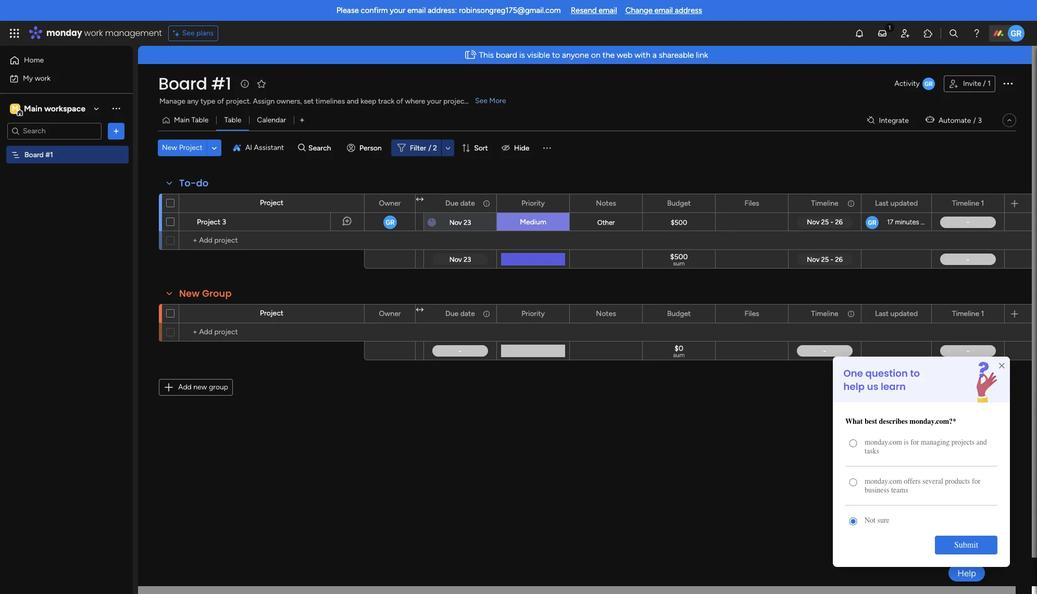 Task type: locate. For each thing, give the bounding box(es) containing it.
0 vertical spatial owner
[[379, 199, 401, 208]]

help button
[[949, 565, 985, 582]]

1 last updated from the top
[[875, 199, 918, 208]]

0 horizontal spatial table
[[191, 116, 209, 125]]

m
[[12, 104, 18, 113]]

priority for first priority field from the top
[[522, 199, 545, 208]]

home button
[[6, 52, 112, 69]]

email
[[407, 6, 426, 15], [599, 6, 617, 15], [655, 6, 673, 15]]

board down search in workspace "field"
[[24, 150, 44, 159]]

1 vertical spatial see
[[475, 96, 488, 105]]

0 horizontal spatial work
[[35, 74, 51, 83]]

2 email from the left
[[599, 6, 617, 15]]

budget
[[667, 199, 691, 208], [667, 309, 691, 318]]

1 due date field from the top
[[443, 198, 478, 209]]

with
[[635, 50, 651, 60]]

0 vertical spatial work
[[84, 27, 103, 39]]

where
[[405, 97, 425, 106]]

Timeline 1 field
[[950, 198, 987, 209], [950, 308, 987, 320]]

1 priority from the top
[[522, 199, 545, 208]]

0 vertical spatial column information image
[[482, 199, 491, 208]]

0 horizontal spatial see
[[182, 29, 195, 38]]

1 vertical spatial board
[[24, 150, 44, 159]]

1 horizontal spatial work
[[84, 27, 103, 39]]

1 vertical spatial $500
[[670, 253, 688, 262]]

1 vertical spatial priority field
[[519, 308, 547, 320]]

1 vertical spatial #1
[[45, 150, 53, 159]]

sum for $500
[[673, 260, 685, 267]]

1 horizontal spatial of
[[396, 97, 403, 106]]

manage
[[159, 97, 185, 106]]

#1 down search in workspace "field"
[[45, 150, 53, 159]]

#1
[[211, 72, 231, 95], [45, 150, 53, 159]]

1 vertical spatial date
[[460, 309, 475, 318]]

3 email from the left
[[655, 6, 673, 15]]

0 vertical spatial date
[[460, 199, 475, 208]]

1 last updated field from the top
[[873, 198, 921, 209]]

new project
[[162, 143, 203, 152]]

0 vertical spatial files field
[[742, 198, 762, 209]]

1 v2 expand column image from the top
[[416, 195, 424, 204]]

column information image
[[482, 199, 491, 208], [482, 310, 491, 318]]

my work button
[[6, 70, 112, 87]]

1 sum from the top
[[673, 260, 685, 267]]

work
[[84, 27, 103, 39], [35, 74, 51, 83]]

/ for 1
[[983, 79, 986, 88]]

a
[[653, 50, 657, 60]]

due for 1st column information image from the top
[[445, 199, 459, 208]]

timeline
[[811, 199, 839, 208], [952, 199, 979, 208], [811, 309, 839, 318], [952, 309, 979, 318]]

0 horizontal spatial /
[[428, 144, 431, 152]]

2 sum from the top
[[673, 352, 685, 359]]

0 vertical spatial last updated field
[[873, 198, 921, 209]]

this  board is visible to anyone on the web with a shareable link
[[479, 50, 708, 60]]

this
[[479, 50, 494, 60]]

v2 expand column image
[[416, 195, 424, 204], [416, 306, 424, 315]]

see left plans
[[182, 29, 195, 38]]

Budget field
[[665, 198, 694, 209], [665, 308, 694, 320]]

date
[[460, 199, 475, 208], [460, 309, 475, 318]]

1 vertical spatial timeline field
[[809, 308, 841, 320]]

Search in workspace field
[[22, 125, 87, 137]]

sum
[[673, 260, 685, 267], [673, 352, 685, 359]]

1 vertical spatial priority
[[522, 309, 545, 318]]

main inside 'button'
[[174, 116, 190, 125]]

timeline 1 for 1st 'timeline 1' field
[[952, 199, 984, 208]]

1 table from the left
[[191, 116, 209, 125]]

1 vertical spatial owner field
[[376, 308, 403, 320]]

ago
[[921, 218, 932, 226]]

0 horizontal spatial email
[[407, 6, 426, 15]]

column information image for 2nd timeline field from the bottom
[[847, 199, 855, 208]]

1 vertical spatial new
[[179, 287, 200, 300]]

board
[[496, 50, 517, 60]]

0 vertical spatial due date
[[445, 199, 475, 208]]

1 horizontal spatial main
[[174, 116, 190, 125]]

activity
[[895, 79, 920, 88]]

0 vertical spatial board #1
[[158, 72, 231, 95]]

to
[[552, 50, 560, 60]]

0 vertical spatial budget
[[667, 199, 691, 208]]

work for my
[[35, 74, 51, 83]]

0 vertical spatial timeline 1
[[952, 199, 984, 208]]

2 table from the left
[[224, 116, 241, 125]]

1 notes from the top
[[596, 199, 616, 208]]

0 vertical spatial timeline 1 field
[[950, 198, 987, 209]]

project inside button
[[179, 143, 203, 152]]

column information image for 2nd timeline field from the top of the page
[[847, 310, 855, 318]]

17
[[887, 218, 894, 226]]

2 due date from the top
[[445, 309, 475, 318]]

new left group
[[179, 287, 200, 300]]

change email address
[[625, 6, 702, 15]]

your right confirm
[[390, 6, 405, 15]]

0 vertical spatial priority
[[522, 199, 545, 208]]

work right monday
[[84, 27, 103, 39]]

1 vertical spatial board #1
[[24, 150, 53, 159]]

/ right invite
[[983, 79, 986, 88]]

of right 'track'
[[396, 97, 403, 106]]

1 vertical spatial sum
[[673, 352, 685, 359]]

1 vertical spatial last updated field
[[873, 308, 921, 320]]

1 due from the top
[[445, 199, 459, 208]]

0 vertical spatial /
[[983, 79, 986, 88]]

add
[[178, 383, 192, 392]]

sum inside $500 sum
[[673, 260, 685, 267]]

/
[[983, 79, 986, 88], [973, 116, 976, 125], [428, 144, 431, 152]]

main table
[[174, 116, 209, 125]]

ai assistant button
[[229, 140, 288, 156]]

1 horizontal spatial /
[[973, 116, 976, 125]]

main down manage
[[174, 116, 190, 125]]

Owner field
[[376, 198, 403, 209], [376, 308, 403, 320]]

shareable
[[659, 50, 694, 60]]

board #1 list box
[[0, 144, 133, 304]]

1 horizontal spatial 3
[[978, 116, 982, 125]]

nov 23
[[449, 219, 471, 226]]

1 timeline field from the top
[[809, 198, 841, 209]]

new down main table 'button'
[[162, 143, 177, 152]]

inbox image
[[877, 28, 888, 39]]

new project button
[[158, 140, 207, 156]]

2 + add project text field from the top
[[184, 326, 359, 339]]

2 budget from the top
[[667, 309, 691, 318]]

1 timeline 1 field from the top
[[950, 198, 987, 209]]

column information image
[[847, 199, 855, 208], [847, 310, 855, 318]]

1 vertical spatial + add project text field
[[184, 326, 359, 339]]

track
[[378, 97, 395, 106]]

1 updated from the top
[[891, 199, 918, 208]]

2 due from the top
[[445, 309, 459, 318]]

0 vertical spatial timeline field
[[809, 198, 841, 209]]

0 horizontal spatial board
[[24, 150, 44, 159]]

autopilot image
[[926, 113, 935, 126]]

search everything image
[[949, 28, 959, 39]]

2 last updated field from the top
[[873, 308, 921, 320]]

0 vertical spatial 1
[[988, 79, 991, 88]]

Due date field
[[443, 198, 478, 209], [443, 308, 478, 320]]

0 vertical spatial main
[[24, 103, 42, 113]]

add view image
[[300, 116, 304, 124]]

show board description image
[[238, 79, 251, 89]]

1 vertical spatial files field
[[742, 308, 762, 320]]

board #1 down search in workspace "field"
[[24, 150, 53, 159]]

table inside 'button'
[[191, 116, 209, 125]]

$500
[[671, 219, 687, 226], [670, 253, 688, 262]]

0 vertical spatial your
[[390, 6, 405, 15]]

option
[[0, 145, 133, 147]]

1 vertical spatial notes
[[596, 309, 616, 318]]

email left "address:"
[[407, 6, 426, 15]]

invite members image
[[900, 28, 911, 39]]

help image
[[972, 28, 982, 39]]

2 column information image from the top
[[847, 310, 855, 318]]

work inside button
[[35, 74, 51, 83]]

new for new project
[[162, 143, 177, 152]]

0 horizontal spatial main
[[24, 103, 42, 113]]

1 vertical spatial timeline 1
[[952, 309, 984, 318]]

2 horizontal spatial /
[[983, 79, 986, 88]]

last
[[875, 199, 889, 208], [875, 309, 889, 318]]

see inside button
[[182, 29, 195, 38]]

notifications image
[[854, 28, 865, 39]]

0 vertical spatial 3
[[978, 116, 982, 125]]

email right change
[[655, 6, 673, 15]]

1 vertical spatial due
[[445, 309, 459, 318]]

main inside workspace selection element
[[24, 103, 42, 113]]

new
[[193, 383, 207, 392]]

0 vertical spatial owner field
[[376, 198, 403, 209]]

/ inside button
[[983, 79, 986, 88]]

Files field
[[742, 198, 762, 209], [742, 308, 762, 320]]

0 vertical spatial v2 expand column image
[[416, 195, 424, 204]]

New Group field
[[177, 287, 234, 301]]

files
[[745, 199, 759, 208], [745, 309, 759, 318]]

17 minutes ago
[[887, 218, 932, 226]]

Search field
[[306, 141, 337, 155]]

1 vertical spatial column information image
[[847, 310, 855, 318]]

Priority field
[[519, 198, 547, 209], [519, 308, 547, 320]]

table down project. in the top of the page
[[224, 116, 241, 125]]

2 timeline field from the top
[[809, 308, 841, 320]]

1 horizontal spatial board #1
[[158, 72, 231, 95]]

work right my
[[35, 74, 51, 83]]

main right the workspace icon
[[24, 103, 42, 113]]

Last updated field
[[873, 198, 921, 209], [873, 308, 921, 320]]

1 vertical spatial updated
[[891, 309, 918, 318]]

new
[[162, 143, 177, 152], [179, 287, 200, 300]]

1 horizontal spatial email
[[599, 6, 617, 15]]

1 vertical spatial owner
[[379, 309, 401, 318]]

do
[[196, 177, 209, 190]]

owners,
[[276, 97, 302, 106]]

1 last from the top
[[875, 199, 889, 208]]

see for see more
[[475, 96, 488, 105]]

1 vertical spatial last updated
[[875, 309, 918, 318]]

1 column information image from the top
[[847, 199, 855, 208]]

address
[[675, 6, 702, 15]]

1 vertical spatial 1
[[981, 199, 984, 208]]

see plans button
[[168, 26, 218, 41]]

1
[[988, 79, 991, 88], [981, 199, 984, 208], [981, 309, 984, 318]]

menu image
[[542, 143, 552, 153]]

priority for first priority field from the bottom of the page
[[522, 309, 545, 318]]

0 vertical spatial priority field
[[519, 198, 547, 209]]

project.
[[226, 97, 251, 106]]

1 vertical spatial last
[[875, 309, 889, 318]]

1 email from the left
[[407, 6, 426, 15]]

set
[[304, 97, 314, 106]]

Notes field
[[594, 198, 619, 209], [594, 308, 619, 320]]

2 timeline 1 from the top
[[952, 309, 984, 318]]

due date
[[445, 199, 475, 208], [445, 309, 475, 318]]

1 vertical spatial timeline 1 field
[[950, 308, 987, 320]]

table
[[191, 116, 209, 125], [224, 116, 241, 125]]

0 vertical spatial last updated
[[875, 199, 918, 208]]

/ left 2
[[428, 144, 431, 152]]

main
[[24, 103, 42, 113], [174, 116, 190, 125]]

1 due date from the top
[[445, 199, 475, 208]]

0 horizontal spatial #1
[[45, 150, 53, 159]]

due
[[445, 199, 459, 208], [445, 309, 459, 318]]

1 vertical spatial files
[[745, 309, 759, 318]]

main for main table
[[174, 116, 190, 125]]

1 horizontal spatial board
[[158, 72, 207, 95]]

1 + add project text field from the top
[[184, 234, 359, 247]]

2 column information image from the top
[[482, 310, 491, 318]]

0 vertical spatial #1
[[211, 72, 231, 95]]

invite / 1
[[963, 79, 991, 88]]

0 vertical spatial updated
[[891, 199, 918, 208]]

more
[[489, 96, 506, 105]]

email right resend
[[599, 6, 617, 15]]

person
[[359, 144, 382, 152]]

table inside button
[[224, 116, 241, 125]]

0 vertical spatial files
[[745, 199, 759, 208]]

2 horizontal spatial email
[[655, 6, 673, 15]]

2 priority from the top
[[522, 309, 545, 318]]

2 vertical spatial 1
[[981, 309, 984, 318]]

invite / 1 button
[[944, 76, 996, 92]]

2 last updated from the top
[[875, 309, 918, 318]]

0 vertical spatial due date field
[[443, 198, 478, 209]]

see left more
[[475, 96, 488, 105]]

2 due date field from the top
[[443, 308, 478, 320]]

updated
[[891, 199, 918, 208], [891, 309, 918, 318]]

0 horizontal spatial board #1
[[24, 150, 53, 159]]

0 vertical spatial + add project text field
[[184, 234, 359, 247]]

your right where
[[427, 97, 442, 106]]

1 files field from the top
[[742, 198, 762, 209]]

+ Add project text field
[[184, 234, 359, 247], [184, 326, 359, 339]]

1 owner from the top
[[379, 199, 401, 208]]

1 vertical spatial column information image
[[482, 310, 491, 318]]

2 vertical spatial /
[[428, 144, 431, 152]]

see
[[182, 29, 195, 38], [475, 96, 488, 105]]

0 horizontal spatial 3
[[222, 218, 226, 227]]

0 vertical spatial new
[[162, 143, 177, 152]]

0 horizontal spatial of
[[217, 97, 224, 106]]

1 files from the top
[[745, 199, 759, 208]]

1 vertical spatial your
[[427, 97, 442, 106]]

0 vertical spatial sum
[[673, 260, 685, 267]]

1 vertical spatial budget
[[667, 309, 691, 318]]

new inside new group field
[[179, 287, 200, 300]]

apps image
[[923, 28, 934, 39]]

2 budget field from the top
[[665, 308, 694, 320]]

0 vertical spatial due
[[445, 199, 459, 208]]

1 horizontal spatial see
[[475, 96, 488, 105]]

1 horizontal spatial new
[[179, 287, 200, 300]]

0 vertical spatial see
[[182, 29, 195, 38]]

0 vertical spatial budget field
[[665, 198, 694, 209]]

table down any at the top left of the page
[[191, 116, 209, 125]]

Timeline field
[[809, 198, 841, 209], [809, 308, 841, 320]]

0 vertical spatial $500
[[671, 219, 687, 226]]

resend email link
[[571, 6, 617, 15]]

due for second column information image
[[445, 309, 459, 318]]

1 horizontal spatial table
[[224, 116, 241, 125]]

and
[[347, 97, 359, 106]]

board #1 up any at the top left of the page
[[158, 72, 231, 95]]

new inside new project button
[[162, 143, 177, 152]]

1 vertical spatial notes field
[[594, 308, 619, 320]]

invite
[[963, 79, 981, 88]]

0 vertical spatial notes field
[[594, 198, 619, 209]]

board up any at the top left of the page
[[158, 72, 207, 95]]

/ right automate
[[973, 116, 976, 125]]

filter / 2
[[410, 144, 437, 152]]

2 date from the top
[[460, 309, 475, 318]]

of
[[217, 97, 224, 106], [396, 97, 403, 106]]

1 vertical spatial /
[[973, 116, 976, 125]]

#1 up type
[[211, 72, 231, 95]]

1 vertical spatial due date field
[[443, 308, 478, 320]]

timeline 1
[[952, 199, 984, 208], [952, 309, 984, 318]]

0 vertical spatial notes
[[596, 199, 616, 208]]

1 vertical spatial budget field
[[665, 308, 694, 320]]

see plans
[[182, 29, 214, 38]]

1 timeline 1 from the top
[[952, 199, 984, 208]]

board
[[158, 72, 207, 95], [24, 150, 44, 159]]

on
[[591, 50, 601, 60]]

1 vertical spatial 3
[[222, 218, 226, 227]]

1 vertical spatial work
[[35, 74, 51, 83]]

1 vertical spatial v2 expand column image
[[416, 306, 424, 315]]

management
[[105, 27, 162, 39]]

web
[[617, 50, 633, 60]]

of right type
[[217, 97, 224, 106]]

3
[[978, 116, 982, 125], [222, 218, 226, 227]]

project 3
[[197, 218, 226, 227]]

options image
[[1002, 77, 1014, 89]]



Task type: describe. For each thing, give the bounding box(es) containing it.
assign
[[253, 97, 275, 106]]

see for see plans
[[182, 29, 195, 38]]

automate
[[939, 116, 971, 125]]

greg robinson image
[[1008, 25, 1025, 42]]

please
[[336, 6, 359, 15]]

1 column information image from the top
[[482, 199, 491, 208]]

email for resend email
[[599, 6, 617, 15]]

1 budget from the top
[[667, 199, 691, 208]]

work for monday
[[84, 27, 103, 39]]

1 horizontal spatial #1
[[211, 72, 231, 95]]

new for new group
[[179, 287, 200, 300]]

stands.
[[469, 97, 492, 106]]

workspace image
[[10, 103, 20, 114]]

group
[[202, 287, 232, 300]]

workspace selection element
[[10, 102, 87, 116]]

1 priority field from the top
[[519, 198, 547, 209]]

due date field for second column information image
[[443, 308, 478, 320]]

1 notes field from the top
[[594, 198, 619, 209]]

angle down image
[[212, 144, 217, 152]]

new group
[[179, 287, 232, 300]]

To-do field
[[177, 177, 211, 190]]

medium
[[520, 218, 546, 227]]

ai
[[245, 143, 252, 152]]

1 of from the left
[[217, 97, 224, 106]]

1 budget field from the top
[[665, 198, 694, 209]]

2 files field from the top
[[742, 308, 762, 320]]

0 vertical spatial board
[[158, 72, 207, 95]]

plans
[[196, 29, 214, 38]]

help
[[958, 568, 976, 579]]

main for main workspace
[[24, 103, 42, 113]]

board inside list box
[[24, 150, 44, 159]]

2 timeline 1 field from the top
[[950, 308, 987, 320]]

please confirm your email address: robinsongreg175@gmail.com
[[336, 6, 561, 15]]

add to favorites image
[[256, 78, 267, 89]]

collapse board header image
[[1005, 116, 1014, 125]]

ai logo image
[[233, 144, 241, 152]]

2 notes field from the top
[[594, 308, 619, 320]]

filter
[[410, 144, 426, 152]]

hide button
[[497, 140, 536, 156]]

any
[[187, 97, 199, 106]]

sort button
[[457, 140, 494, 156]]

1 date from the top
[[460, 199, 475, 208]]

type
[[201, 97, 215, 106]]

my work
[[23, 74, 51, 83]]

minutes
[[895, 218, 919, 226]]

$500 for $500
[[671, 219, 687, 226]]

2 notes from the top
[[596, 309, 616, 318]]

select product image
[[9, 28, 20, 39]]

table button
[[216, 112, 249, 129]]

nov
[[449, 219, 462, 226]]

#1 inside list box
[[45, 150, 53, 159]]

keep
[[361, 97, 376, 106]]

1 owner field from the top
[[376, 198, 403, 209]]

main table button
[[158, 112, 216, 129]]

link
[[696, 50, 708, 60]]

1 image
[[885, 21, 894, 33]]

0 horizontal spatial your
[[390, 6, 405, 15]]

2 owner from the top
[[379, 309, 401, 318]]

1 inside invite / 1 button
[[988, 79, 991, 88]]

Board #1 field
[[156, 72, 234, 95]]

robinsongreg175@gmail.com
[[459, 6, 561, 15]]

home
[[24, 56, 44, 65]]

2 of from the left
[[396, 97, 403, 106]]

$0
[[675, 344, 683, 353]]

$500 sum
[[670, 253, 688, 267]]

$0 sum
[[673, 344, 685, 359]]

v2 search image
[[298, 142, 306, 154]]

project
[[443, 97, 467, 106]]

visible
[[527, 50, 550, 60]]

automate / 3
[[939, 116, 982, 125]]

monday
[[46, 27, 82, 39]]

main workspace
[[24, 103, 85, 113]]

due date field for 1st column information image from the top
[[443, 198, 478, 209]]

person button
[[343, 140, 388, 156]]

due date for second column information image
[[445, 309, 475, 318]]

to-do
[[179, 177, 209, 190]]

/ for 3
[[973, 116, 976, 125]]

add new group
[[178, 383, 228, 392]]

see more
[[475, 96, 506, 105]]

other
[[597, 219, 615, 227]]

add new group button
[[159, 379, 233, 396]]

change
[[625, 6, 653, 15]]

hide
[[514, 144, 530, 152]]

animation image
[[462, 46, 479, 64]]

activity button
[[890, 76, 940, 92]]

2 v2 expand column image from the top
[[416, 306, 424, 315]]

resend
[[571, 6, 597, 15]]

email for change email address
[[655, 6, 673, 15]]

see more link
[[474, 96, 507, 106]]

2
[[433, 144, 437, 152]]

23
[[464, 219, 471, 226]]

dapulse integrations image
[[867, 116, 875, 124]]

resend email
[[571, 6, 617, 15]]

calendar button
[[249, 112, 294, 129]]

due date for 1st column information image from the top
[[445, 199, 475, 208]]

my
[[23, 74, 33, 83]]

integrate
[[879, 116, 909, 125]]

timelines
[[316, 97, 345, 106]]

change email address link
[[625, 6, 702, 15]]

assistant
[[254, 143, 284, 152]]

workspace options image
[[111, 103, 121, 114]]

2 last from the top
[[875, 309, 889, 318]]

ai assistant
[[245, 143, 284, 152]]

workspace
[[44, 103, 85, 113]]

2 owner field from the top
[[376, 308, 403, 320]]

group
[[209, 383, 228, 392]]

/ for 2
[[428, 144, 431, 152]]

arrow down image
[[442, 142, 454, 154]]

2 files from the top
[[745, 309, 759, 318]]

timeline 1 for 1st 'timeline 1' field from the bottom
[[952, 309, 984, 318]]

2 updated from the top
[[891, 309, 918, 318]]

monday work management
[[46, 27, 162, 39]]

board #1 inside list box
[[24, 150, 53, 159]]

the
[[603, 50, 615, 60]]

is
[[519, 50, 525, 60]]

confirm
[[361, 6, 388, 15]]

sort
[[474, 144, 488, 152]]

1 horizontal spatial your
[[427, 97, 442, 106]]

manage any type of project. assign owners, set timelines and keep track of where your project stands.
[[159, 97, 492, 106]]

calendar
[[257, 116, 286, 125]]

2 priority field from the top
[[519, 308, 547, 320]]

options image
[[111, 126, 121, 136]]

to-
[[179, 177, 196, 190]]

$500 for $500 sum
[[670, 253, 688, 262]]

address:
[[428, 6, 457, 15]]

sum for $0
[[673, 352, 685, 359]]



Task type: vqa. For each thing, say whether or not it's contained in the screenshot.
Not
no



